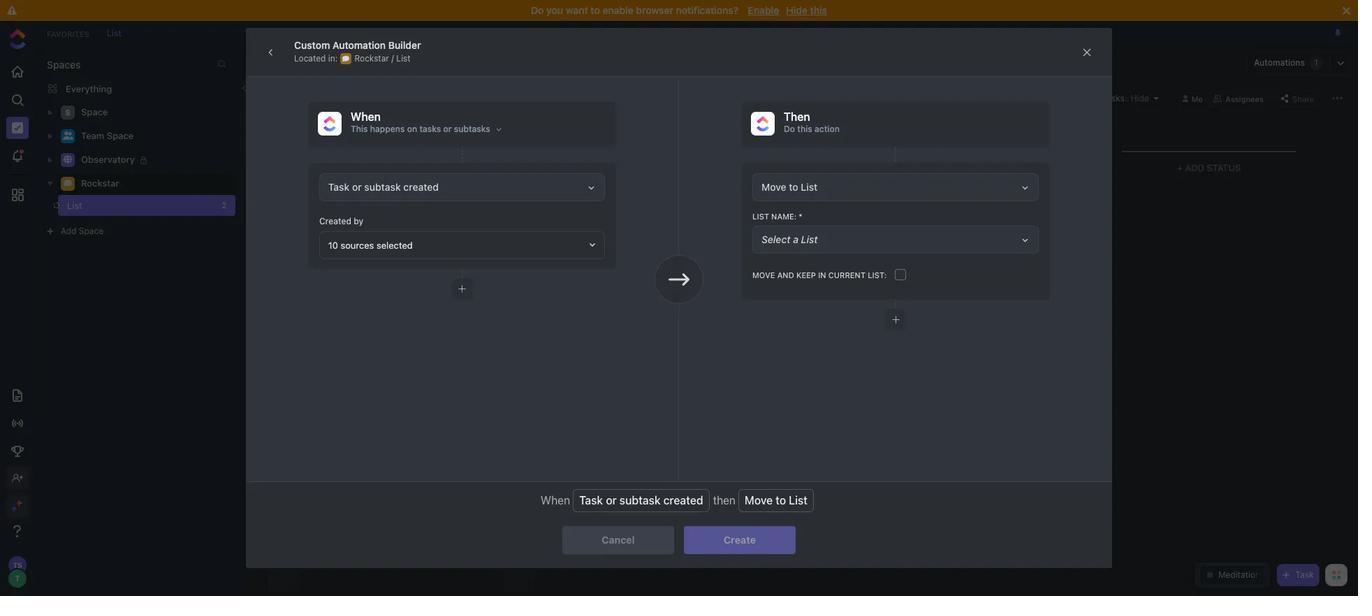 Task type: describe. For each thing, give the bounding box(es) containing it.
1 vertical spatial add
[[61, 226, 77, 236]]

2 horizontal spatial task
[[1296, 570, 1315, 580]]

cancel
[[602, 534, 635, 546]]

share
[[1293, 94, 1315, 103]]

selected
[[377, 239, 413, 251]]

status
[[1207, 162, 1242, 173]]

custom automation builder
[[294, 39, 421, 51]]

list name: *
[[753, 212, 803, 221]]

create button
[[684, 526, 796, 554]]

0 vertical spatial comment image
[[343, 55, 350, 62]]

observatory link
[[81, 149, 226, 171]]

p
[[514, 252, 526, 258]]

time estimate
[[317, 123, 368, 132]]

automations
[[1255, 57, 1306, 68]]

share button
[[1277, 90, 1319, 107]]

notifications?
[[676, 4, 739, 16]]

sorting by
[[262, 123, 302, 133]]

created
[[319, 216, 352, 226]]

space link
[[81, 101, 226, 124]]

move and keep in current list:
[[753, 270, 887, 279]]

to inside dropdown button
[[789, 181, 799, 193]]

assignees
[[1226, 94, 1264, 103]]

+ for + add subtask
[[324, 270, 329, 279]]

+ add subtask
[[324, 270, 385, 279]]

custom
[[294, 39, 330, 51]]

pending
[[323, 163, 364, 174]]

0 for closed
[[988, 164, 993, 173]]

then
[[784, 110, 811, 123]]

1 vertical spatial when
[[541, 494, 570, 507]]

time
[[317, 123, 335, 132]]

on
[[407, 124, 417, 134]]

browser
[[636, 4, 674, 16]]

created inside dropdown button
[[404, 181, 439, 193]]

everything link
[[36, 78, 244, 100]]

1 horizontal spatial created
[[664, 494, 704, 507]]

list inside button
[[283, 57, 302, 69]]

action
[[815, 124, 840, 134]]

spaces
[[47, 59, 81, 71]]

+ add status
[[1178, 162, 1242, 173]]

name:
[[772, 212, 797, 221]]

then
[[713, 494, 736, 507]]

by for created by
[[354, 216, 364, 226]]

spaces link
[[36, 59, 81, 71]]

add for + add subtask
[[331, 270, 348, 279]]

2 vertical spatial list link
[[54, 195, 212, 216]]

rockstar link
[[81, 173, 226, 195]]

board
[[386, 59, 412, 71]]

10
[[328, 239, 338, 251]]

enable
[[748, 4, 780, 16]]

team
[[81, 130, 104, 141]]

assignees button
[[1209, 90, 1270, 107]]

/
[[392, 53, 394, 63]]

list button
[[277, 48, 302, 78]]

create
[[724, 534, 756, 546]]

subtask inside dropdown button
[[364, 181, 401, 193]]

space for add space
[[79, 226, 103, 236]]

updated
[[410, 123, 440, 132]]

subtasks
[[454, 124, 491, 134]]

this
[[351, 124, 368, 134]]

do you want to enable browser notifications? enable hide this
[[531, 4, 828, 16]]

*
[[799, 212, 803, 221]]

tasks
[[420, 124, 441, 134]]

task or subtask created inside dropdown button
[[328, 181, 439, 193]]

tasks...
[[314, 93, 343, 103]]

automation
[[333, 39, 386, 51]]

2 vertical spatial subtask
[[620, 494, 661, 507]]

c
[[514, 220, 526, 227]]

rockstar for rockstar
[[81, 178, 119, 189]]

0 horizontal spatial a
[[514, 245, 526, 252]]

date updated
[[391, 123, 440, 132]]

cancel button
[[563, 526, 675, 554]]

1 horizontal spatial or
[[443, 124, 452, 134]]

list:
[[868, 270, 887, 279]]

o
[[514, 227, 526, 234]]

clickup image for when
[[324, 116, 336, 131]]

search
[[284, 93, 312, 103]]

team space link
[[81, 125, 226, 147]]

want
[[566, 4, 588, 16]]

by for sorting by
[[293, 123, 302, 133]]

1 vertical spatial subtask
[[350, 270, 385, 279]]

move to list inside move to list dropdown button
[[762, 181, 818, 193]]

s
[[514, 258, 526, 265]]

and
[[778, 270, 795, 279]]

located
[[294, 53, 326, 63]]

search tasks...
[[284, 93, 343, 103]]

select a list
[[762, 233, 818, 245]]



Task type: locate. For each thing, give the bounding box(es) containing it.
to right then
[[776, 494, 786, 507]]

l
[[514, 234, 526, 240], [514, 240, 526, 245]]

clickup image left then
[[757, 116, 770, 131]]

2 vertical spatial move
[[745, 494, 773, 507]]

0 vertical spatial task or subtask created
[[328, 181, 439, 193]]

2 horizontal spatial or
[[606, 494, 617, 507]]

or
[[443, 124, 452, 134], [352, 181, 362, 193], [606, 494, 617, 507]]

2 vertical spatial to
[[776, 494, 786, 507]]

estimate
[[337, 123, 368, 132]]

5
[[514, 166, 526, 172]]

1 vertical spatial to
[[789, 181, 799, 193]]

1 horizontal spatial clickup image
[[757, 116, 770, 131]]

0 vertical spatial to
[[591, 4, 600, 16]]

1 right pending
[[376, 164, 380, 173]]

Move and keep in current List: checkbox
[[896, 269, 907, 280]]

list link right favorites
[[100, 28, 129, 38]]

1 vertical spatial comment image
[[64, 179, 72, 188]]

1
[[1315, 57, 1319, 68], [376, 164, 380, 173]]

move left and
[[753, 270, 776, 279]]

move to list
[[762, 181, 818, 193], [745, 494, 808, 507]]

0 vertical spatial rockstar
[[355, 53, 389, 63]]

1 0 from the left
[[613, 164, 618, 173]]

globe image
[[64, 155, 72, 164]]

team space
[[81, 130, 134, 141]]

current
[[829, 270, 866, 279]]

do inside then do this action
[[784, 124, 795, 134]]

everything
[[66, 83, 112, 94]]

a up s
[[514, 245, 526, 252]]

move to list button
[[753, 173, 1039, 201]]

2
[[222, 201, 226, 210]]

task or subtask created button
[[319, 173, 605, 201]]

0 vertical spatial task
[[328, 181, 350, 193]]

task or subtask created
[[328, 181, 439, 193], [580, 494, 704, 507]]

list link
[[100, 28, 129, 38], [337, 53, 359, 80], [54, 195, 212, 216]]

this right 'hide'
[[811, 4, 828, 16]]

1 horizontal spatial when
[[541, 494, 570, 507]]

0 for blocked
[[613, 164, 618, 173]]

1 for pending
[[376, 164, 380, 173]]

0 vertical spatial when
[[351, 110, 381, 123]]

0 right redo
[[786, 164, 791, 173]]

1 vertical spatial this
[[798, 124, 813, 134]]

me
[[1192, 94, 1204, 103]]

observatory
[[81, 154, 135, 165]]

task or subtask created down pending
[[328, 181, 439, 193]]

1 horizontal spatial rockstar
[[355, 53, 389, 63]]

redo
[[749, 163, 774, 174]]

subtask up cancel
[[620, 494, 661, 507]]

2 vertical spatial add
[[331, 270, 348, 279]]

a right select
[[794, 233, 799, 245]]

sources
[[341, 239, 374, 251]]

0 vertical spatial 1
[[1315, 57, 1319, 68]]

or down pending
[[352, 181, 362, 193]]

rockstar
[[355, 53, 389, 63], [81, 178, 119, 189]]

Search tasks... text field
[[284, 88, 401, 108]]

subtask down "10 sources selected"
[[350, 270, 385, 279]]

created by
[[319, 216, 364, 226]]

1 vertical spatial rockstar
[[81, 178, 119, 189]]

2 clickup image from the left
[[757, 116, 770, 131]]

subtask down happens
[[364, 181, 401, 193]]

1 vertical spatial task
[[580, 494, 603, 507]]

clickup image
[[324, 116, 336, 131], [757, 116, 770, 131]]

in:
[[328, 53, 338, 63]]

0 horizontal spatial created
[[404, 181, 439, 193]]

rockstar down automation
[[355, 53, 389, 63]]

0 right the closed
[[988, 164, 993, 173]]

keep
[[797, 270, 816, 279]]

comment image right in: at the top left of the page
[[343, 55, 350, 62]]

a inside dropdown button
[[794, 233, 799, 245]]

1 vertical spatial by
[[354, 216, 364, 226]]

0 vertical spatial by
[[293, 123, 302, 133]]

0 right the blocked
[[613, 164, 618, 173]]

move right then
[[745, 494, 773, 507]]

hide
[[787, 4, 808, 16]]

happens
[[370, 124, 405, 134]]

favorites
[[47, 29, 89, 38]]

space
[[81, 106, 108, 118], [107, 130, 134, 141], [79, 226, 103, 236]]

to
[[591, 4, 600, 16], [789, 181, 799, 193], [776, 494, 786, 507]]

0 vertical spatial space
[[81, 106, 108, 118]]

1 horizontal spatial 1
[[1315, 57, 1319, 68]]

rockstar for rockstar /   list
[[355, 53, 389, 63]]

space inside space link
[[81, 106, 108, 118]]

2 horizontal spatial to
[[789, 181, 799, 193]]

created down this happens on tasks or subtasks
[[404, 181, 439, 193]]

l down c
[[514, 234, 526, 240]]

+ left status
[[1178, 162, 1183, 173]]

0 horizontal spatial add
[[61, 226, 77, 236]]

0 horizontal spatial 0
[[613, 164, 618, 173]]

sorting
[[262, 123, 290, 133]]

located in:
[[294, 53, 338, 63]]

10 sources selected
[[328, 239, 413, 251]]

1 horizontal spatial task or subtask created
[[580, 494, 704, 507]]

c o l l a p s e d
[[514, 220, 526, 278]]

l down o
[[514, 240, 526, 245]]

1 vertical spatial 1
[[376, 164, 380, 173]]

move to list up name:
[[762, 181, 818, 193]]

2 vertical spatial space
[[79, 226, 103, 236]]

when
[[351, 110, 381, 123], [541, 494, 570, 507]]

1 vertical spatial list link
[[337, 53, 359, 80]]

move
[[762, 181, 787, 193], [753, 270, 776, 279], [745, 494, 773, 507]]

1 horizontal spatial by
[[354, 216, 364, 226]]

closed
[[940, 163, 977, 174]]

space for team space
[[107, 130, 134, 141]]

by right sorting
[[293, 123, 302, 133]]

or inside task or subtask created dropdown button
[[352, 181, 362, 193]]

list link down the custom automation builder
[[337, 53, 359, 80]]

1 vertical spatial task or subtask created
[[580, 494, 704, 507]]

clickup image left the 'estimate' on the left
[[324, 116, 336, 131]]

0 horizontal spatial to
[[591, 4, 600, 16]]

this inside then do this action
[[798, 124, 813, 134]]

task inside dropdown button
[[328, 181, 350, 193]]

move to list right then
[[745, 494, 808, 507]]

1 for automations
[[1315, 57, 1319, 68]]

select
[[762, 233, 791, 245]]

clickup image for then
[[757, 116, 770, 131]]

+
[[1178, 162, 1183, 173], [324, 270, 329, 279]]

select a list button
[[753, 226, 1039, 254]]

this happens on tasks or subtasks
[[351, 124, 491, 134]]

1 vertical spatial move
[[753, 270, 776, 279]]

a
[[794, 233, 799, 245], [514, 245, 526, 252]]

you
[[547, 4, 563, 16]]

created left then
[[664, 494, 704, 507]]

list link down observatory link
[[54, 195, 212, 216]]

user group image
[[63, 132, 73, 140]]

date
[[391, 123, 408, 132]]

1 l from the top
[[514, 234, 526, 240]]

rockstar down observatory
[[81, 178, 119, 189]]

0 vertical spatial subtask
[[364, 181, 401, 193]]

move down redo
[[762, 181, 787, 193]]

1 vertical spatial move to list
[[745, 494, 808, 507]]

0 horizontal spatial when
[[351, 110, 381, 123]]

by right the created
[[354, 216, 364, 226]]

0 horizontal spatial comment image
[[64, 179, 72, 188]]

add space
[[61, 226, 103, 236]]

1 clickup image from the left
[[324, 116, 336, 131]]

0 horizontal spatial clickup image
[[324, 116, 336, 131]]

e
[[514, 265, 526, 270]]

1 horizontal spatial 0
[[786, 164, 791, 173]]

0 horizontal spatial rockstar
[[81, 178, 119, 189]]

2 vertical spatial or
[[606, 494, 617, 507]]

1 horizontal spatial a
[[794, 233, 799, 245]]

2 horizontal spatial add
[[1186, 162, 1205, 173]]

this
[[811, 4, 828, 16], [798, 124, 813, 134]]

in
[[819, 270, 827, 279]]

or up cancel
[[606, 494, 617, 507]]

me button
[[1178, 90, 1209, 107]]

0 vertical spatial add
[[1186, 162, 1205, 173]]

3 0 from the left
[[988, 164, 993, 173]]

+ down '10'
[[324, 270, 329, 279]]

d
[[514, 270, 526, 278]]

1 horizontal spatial to
[[776, 494, 786, 507]]

0 horizontal spatial task
[[328, 181, 350, 193]]

to up name:
[[789, 181, 799, 193]]

0 horizontal spatial by
[[293, 123, 302, 133]]

1 vertical spatial +
[[324, 270, 329, 279]]

2 vertical spatial task
[[1296, 570, 1315, 580]]

0 vertical spatial or
[[443, 124, 452, 134]]

0 horizontal spatial task or subtask created
[[328, 181, 439, 193]]

1 horizontal spatial comment image
[[343, 55, 350, 62]]

1 vertical spatial or
[[352, 181, 362, 193]]

space inside "team space" link
[[107, 130, 134, 141]]

or right tasks at the left
[[443, 124, 452, 134]]

0 vertical spatial this
[[811, 4, 828, 16]]

builder
[[389, 39, 421, 51]]

0 vertical spatial +
[[1178, 162, 1183, 173]]

comment image
[[343, 55, 350, 62], [64, 179, 72, 188]]

0 horizontal spatial 1
[[376, 164, 380, 173]]

+ for + add status
[[1178, 162, 1183, 173]]

1 vertical spatial space
[[107, 130, 134, 141]]

created
[[404, 181, 439, 193], [664, 494, 704, 507]]

trap
[[323, 219, 342, 231]]

1 horizontal spatial +
[[1178, 162, 1183, 173]]

1 horizontal spatial task
[[580, 494, 603, 507]]

0 vertical spatial do
[[531, 4, 544, 16]]

board link
[[386, 54, 417, 80]]

1 vertical spatial do
[[784, 124, 795, 134]]

2 l from the top
[[514, 240, 526, 245]]

1 horizontal spatial add
[[331, 270, 348, 279]]

add for + add status
[[1186, 162, 1205, 173]]

do
[[531, 4, 544, 16], [784, 124, 795, 134]]

do down then
[[784, 124, 795, 134]]

1 horizontal spatial do
[[784, 124, 795, 134]]

0 horizontal spatial +
[[324, 270, 329, 279]]

to right the want
[[591, 4, 600, 16]]

0
[[613, 164, 618, 173], [786, 164, 791, 173], [988, 164, 993, 173]]

1 vertical spatial created
[[664, 494, 704, 507]]

enable
[[603, 4, 634, 16]]

this down then
[[798, 124, 813, 134]]

move inside dropdown button
[[762, 181, 787, 193]]

comment image down globe icon
[[64, 179, 72, 188]]

2 0 from the left
[[786, 164, 791, 173]]

task or subtask created up cancel
[[580, 494, 704, 507]]

1 right automations
[[1315, 57, 1319, 68]]

0 vertical spatial list link
[[100, 28, 129, 38]]

0 horizontal spatial do
[[531, 4, 544, 16]]

by
[[293, 123, 302, 133], [354, 216, 364, 226]]

do left you
[[531, 4, 544, 16]]

rockstar /   list
[[355, 53, 411, 63]]

0 horizontal spatial or
[[352, 181, 362, 193]]

0 vertical spatial created
[[404, 181, 439, 193]]

0 vertical spatial move
[[762, 181, 787, 193]]

assignee
[[463, 123, 496, 132]]

2 horizontal spatial 0
[[988, 164, 993, 173]]

blocked
[[558, 163, 601, 174]]

0 vertical spatial move to list
[[762, 181, 818, 193]]

0 for redo
[[786, 164, 791, 173]]



Task type: vqa. For each thing, say whether or not it's contained in the screenshot.
+ to the top
yes



